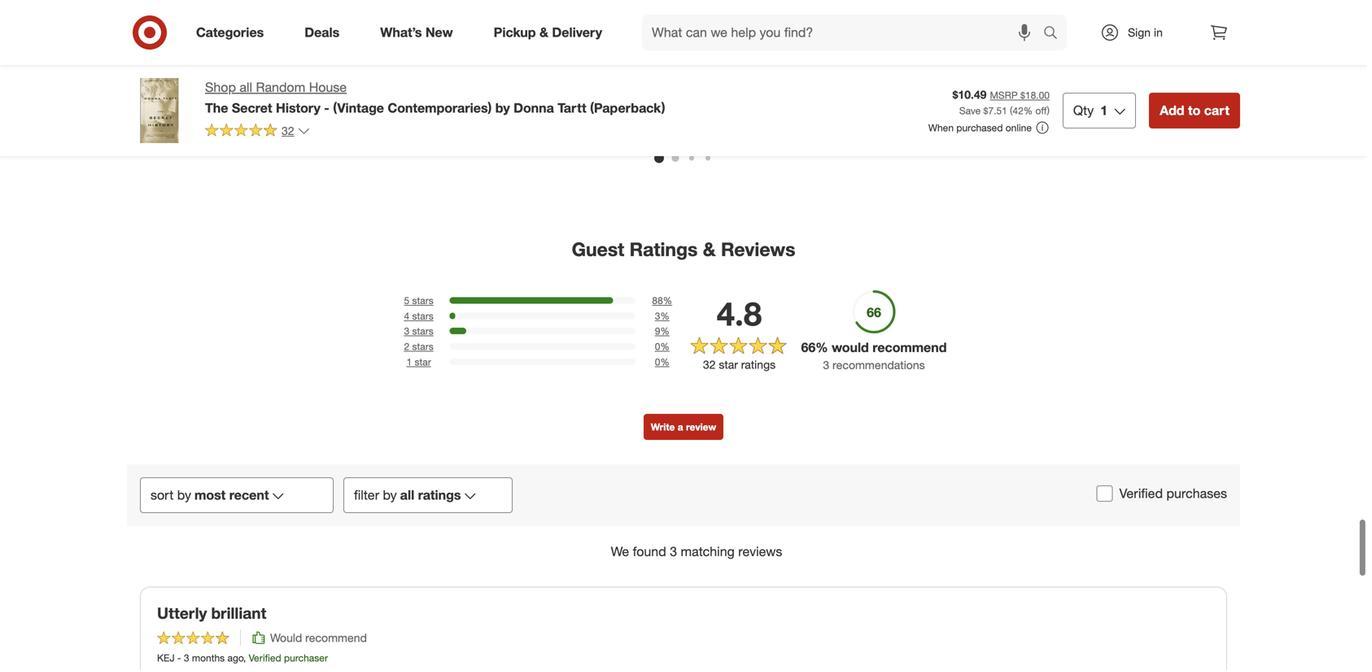 Task type: locate. For each thing, give the bounding box(es) containing it.
2 stars from the top
[[412, 310, 434, 322]]

(paperback)
[[137, 83, 198, 98], [1027, 83, 1089, 98], [303, 98, 364, 112], [635, 98, 696, 112], [1133, 98, 1194, 112], [590, 100, 665, 116], [469, 112, 530, 126]]

3 right found
[[670, 544, 677, 560]]

(song
[[808, 98, 838, 112]]

1 right 'qty'
[[1100, 103, 1108, 118]]

ali up qty 1
[[1088, 69, 1100, 83]]

9
[[655, 325, 660, 337]]

- inside $10.70 the love hypothesis - by ali hazelwood (paperback) sponsored
[[745, 69, 749, 83]]

1 vertical spatial 0
[[655, 356, 660, 368]]

1 a from the left
[[469, 69, 476, 83]]

a left demon's
[[469, 69, 476, 83]]

0 %
[[655, 341, 670, 353], [655, 356, 670, 368]]

r left ice
[[842, 112, 850, 126]]

66 % would recommend 3 recommendations
[[801, 340, 947, 372]]

reacher)
[[1133, 83, 1178, 98]]

0 % for stars
[[655, 341, 670, 353]]

2 0 from the top
[[655, 356, 660, 368]]

0 horizontal spatial verified
[[249, 652, 281, 664]]

stars down 5 stars
[[412, 310, 434, 322]]

(paperback) inside the $9.00 every summer after - by carley fortune (paperback) sponsored
[[303, 98, 364, 112]]

0 horizontal spatial a
[[469, 69, 476, 83]]

purchased
[[956, 122, 1003, 134]]

what's new link
[[366, 15, 473, 50]]

(paperback) down $10.70
[[590, 100, 665, 116]]

george
[[801, 112, 839, 126]]

hypothesis
[[684, 69, 742, 83]]

(paperback) down wooing
[[469, 112, 530, 126]]

1 horizontal spatial &
[[703, 238, 716, 261]]

1 vertical spatial 1
[[406, 356, 412, 368]]

ninjago
[[165, 69, 204, 83]]

0 vertical spatial the
[[635, 69, 654, 83]]

recommend up purchaser
[[305, 631, 367, 645]]

% for 5 stars
[[663, 295, 672, 307]]

$10.70
[[635, 55, 669, 69]]

- inside $61.97 a game of thrones leather-cloth boxed set - (song of ice and fire) by george r r martin (mixed media product)
[[801, 98, 805, 112]]

(paperback) inside $8.99 gone tomorrow ( jack reacher) (reprint) (paperback) by lee child sponsored
[[1133, 98, 1194, 112]]

search button
[[1036, 15, 1075, 54]]

0 vertical spatial (
[[1217, 69, 1220, 83]]

leather-
[[801, 83, 844, 98]]

all
[[240, 79, 252, 95], [400, 487, 414, 503]]

0 vertical spatial ratings
[[741, 358, 776, 372]]

love,
[[967, 69, 994, 83]]

stars down 4 stars
[[412, 325, 434, 337]]

wooing
[[469, 83, 507, 98]]

stars for 3 stars
[[412, 325, 434, 337]]

- right after on the left of the page
[[409, 69, 413, 83]]

1 horizontal spatial star
[[719, 358, 738, 372]]

recommend
[[873, 340, 947, 356], [305, 631, 367, 645]]

% inside 66 % would recommend 3 recommendations
[[816, 340, 828, 356]]

3 right kej
[[184, 652, 189, 664]]

2 a from the left
[[801, 69, 808, 83]]

1 down "2"
[[406, 356, 412, 368]]

star down the 4.8
[[719, 358, 738, 372]]

$18.00
[[1020, 89, 1050, 101]]

demon's
[[479, 69, 525, 83]]

0 horizontal spatial a
[[510, 83, 516, 98]]

4 stars from the top
[[412, 341, 434, 353]]

recent
[[229, 487, 269, 503]]

1 vertical spatial to
[[1188, 103, 1201, 118]]

1 horizontal spatial hazelwood
[[967, 83, 1024, 98]]

sponsored inside '$11.46 love, theoretically - by ali hazelwood (paperback) sponsored'
[[967, 98, 1015, 110]]

0 horizontal spatial the
[[205, 100, 228, 116]]

a right "write"
[[678, 421, 683, 433]]

sign in link
[[1086, 15, 1188, 50]]

1 hazelwood from the left
[[650, 83, 707, 98]]

verified purchases
[[1119, 486, 1227, 502]]

1 horizontal spatial ratings
[[741, 358, 776, 372]]

0 horizontal spatial 32
[[282, 124, 294, 138]]

stars up 1 star
[[412, 341, 434, 353]]

the
[[635, 69, 654, 83], [205, 100, 228, 116]]

& right "ratings" on the top
[[703, 238, 716, 261]]

- left '(song' at the top
[[801, 98, 805, 112]]

filter
[[354, 487, 379, 503]]

(paperback) down love
[[635, 98, 696, 112]]

1 horizontal spatial a
[[801, 69, 808, 83]]

a left witch
[[510, 83, 516, 98]]

0 vertical spatial &
[[540, 24, 548, 40]]

all up secret
[[240, 79, 252, 95]]

utterly
[[157, 604, 207, 623]]

gone tomorrow ( jack reacher) (reprint) (paperback) by lee child image
[[1133, 0, 1266, 45]]

every summer after - by carley fortune (paperback) image
[[303, 0, 436, 45]]

1 horizontal spatial 32
[[703, 358, 716, 372]]

recommend up recommendations
[[873, 340, 947, 356]]

a left game
[[801, 69, 808, 83]]

the inside $10.70 the love hypothesis - by ali hazelwood (paperback) sponsored
[[635, 69, 654, 83]]

1 stars from the top
[[412, 295, 434, 307]]

1 horizontal spatial 1
[[1100, 103, 1108, 118]]

1 vertical spatial (
[[1010, 105, 1013, 117]]

- inside the $9.00 every summer after - by carley fortune (paperback) sponsored
[[409, 69, 413, 83]]

to
[[562, 69, 572, 83], [1188, 103, 1201, 118]]

ali
[[1088, 69, 1100, 83], [635, 83, 647, 98]]

3 down 4 in the top left of the page
[[404, 325, 409, 337]]

0 horizontal spatial r
[[842, 112, 850, 126]]

kej
[[157, 652, 175, 664]]

0 vertical spatial to
[[562, 69, 572, 83]]

3 stars from the top
[[412, 325, 434, 337]]

1 0 % from the top
[[655, 341, 670, 353]]

1 vertical spatial a
[[678, 421, 683, 433]]

by
[[416, 69, 428, 83], [753, 69, 765, 83], [1072, 69, 1085, 83], [559, 83, 571, 98], [920, 98, 932, 112], [1198, 98, 1210, 112], [495, 100, 510, 116], [177, 487, 191, 503], [383, 487, 397, 503]]

$11.68 lego ninjago movie (paperback) (julia march) sponsored
[[137, 55, 266, 110]]

0 horizontal spatial ali
[[635, 83, 647, 98]]

ratings down the 4.8
[[741, 358, 776, 372]]

(paperback) down $11.68 in the top of the page
[[137, 83, 198, 98]]

image of the secret history - (vintage contemporaries) by donna tartt (paperback) image
[[127, 78, 192, 143]]

2 hazelwood from the left
[[967, 83, 1024, 98]]

$10.70 the love hypothesis - by ali hazelwood (paperback) sponsored
[[635, 55, 765, 124]]

- inside shop all random house the secret history - (vintage contemporaries) by donna tartt (paperback)
[[324, 100, 329, 116]]

all right filter
[[400, 487, 414, 503]]

pickup & delivery
[[494, 24, 602, 40]]

32 up review
[[703, 358, 716, 372]]

1 horizontal spatial ali
[[1088, 69, 1100, 83]]

of
[[845, 69, 855, 83], [841, 98, 851, 112]]

recommendations
[[833, 358, 925, 372]]

the left love
[[635, 69, 654, 83]]

boxed
[[874, 83, 907, 98]]

by inside $13.60 a demon's guide to wooing a witch - by sarah hawley (paperback)
[[559, 83, 571, 98]]

0 horizontal spatial ratings
[[418, 487, 461, 503]]

( right 7.51
[[1010, 105, 1013, 117]]

a game of thrones leather-cloth boxed set - (song of ice and fire) by  george r r martin (mixed media product) image
[[801, 0, 934, 45]]

1 horizontal spatial r
[[853, 112, 861, 126]]

0 vertical spatial recommend
[[873, 340, 947, 356]]

when purchased online
[[928, 122, 1032, 134]]

0 horizontal spatial all
[[240, 79, 252, 95]]

reviews
[[721, 238, 795, 261]]

% for 4 stars
[[660, 310, 670, 322]]

game
[[811, 69, 842, 83]]

by inside the $9.00 every summer after - by carley fortune (paperback) sponsored
[[416, 69, 428, 83]]

- right hypothesis
[[745, 69, 749, 83]]

theoretically
[[997, 69, 1062, 83]]

categories
[[196, 24, 264, 40]]

every
[[303, 69, 331, 83]]

(paperback) inside $13.60 a demon's guide to wooing a witch - by sarah hawley (paperback)
[[469, 112, 530, 126]]

2
[[404, 341, 409, 353]]

0 horizontal spatial (
[[1010, 105, 1013, 117]]

gone
[[1133, 69, 1161, 83]]

- inside '$11.46 love, theoretically - by ali hazelwood (paperback) sponsored'
[[1065, 69, 1069, 83]]

0 horizontal spatial hazelwood
[[650, 83, 707, 98]]

- right theoretically
[[1065, 69, 1069, 83]]

0 vertical spatial verified
[[1119, 486, 1163, 502]]

sign in
[[1128, 25, 1163, 39]]

thrones
[[858, 69, 900, 83]]

1 horizontal spatial verified
[[1119, 486, 1163, 502]]

sponsored inside $10.70 the love hypothesis - by ali hazelwood (paperback) sponsored
[[635, 112, 683, 124]]

verified right verified purchases option
[[1119, 486, 1163, 502]]

% for 2 stars
[[660, 341, 670, 353]]

star for 32
[[719, 358, 738, 372]]

1 vertical spatial ratings
[[418, 487, 461, 503]]

0 vertical spatial a
[[510, 83, 516, 98]]

0 vertical spatial 1
[[1100, 103, 1108, 118]]

march)
[[231, 83, 266, 98]]

hazelwood down $10.70
[[650, 83, 707, 98]]

love, theoretically - by ali hazelwood (paperback) image
[[967, 0, 1100, 45]]

$13.60
[[469, 55, 503, 69]]

(paperback) down house
[[303, 98, 364, 112]]

what's new
[[380, 24, 453, 40]]

guest
[[572, 238, 624, 261]]

%
[[1024, 105, 1033, 117], [663, 295, 672, 307], [660, 310, 670, 322], [660, 325, 670, 337], [816, 340, 828, 356], [660, 341, 670, 353], [660, 356, 670, 368]]

0 for stars
[[655, 341, 660, 353]]

a inside $13.60 a demon's guide to wooing a witch - by sarah hawley (paperback)
[[469, 69, 476, 83]]

32 down history
[[282, 124, 294, 138]]

1 vertical spatial 0 %
[[655, 356, 670, 368]]

1 horizontal spatial to
[[1188, 103, 1201, 118]]

ali inside $10.70 the love hypothesis - by ali hazelwood (paperback) sponsored
[[635, 83, 647, 98]]

$10.49 msrp $18.00 save $ 7.51 ( 42 % off )
[[953, 88, 1050, 117]]

the down (julia
[[205, 100, 228, 116]]

of right game
[[845, 69, 855, 83]]

a inside $61.97 a game of thrones leather-cloth boxed set - (song of ice and fire) by george r r martin (mixed media product)
[[801, 69, 808, 83]]

r left martin
[[853, 112, 861, 126]]

3 left recommendations
[[823, 358, 829, 372]]

stars for 2 stars
[[412, 341, 434, 353]]

0 horizontal spatial 1
[[406, 356, 412, 368]]

0 horizontal spatial to
[[562, 69, 572, 83]]

$9.00
[[303, 55, 330, 69]]

1 star
[[406, 356, 431, 368]]

0 for star
[[655, 356, 660, 368]]

ratings
[[741, 358, 776, 372], [418, 487, 461, 503]]

1 vertical spatial the
[[205, 100, 228, 116]]

3 %
[[655, 310, 670, 322]]

0 vertical spatial 0
[[655, 341, 660, 353]]

32 inside "link"
[[282, 124, 294, 138]]

(paperback) inside $10.70 the love hypothesis - by ali hazelwood (paperback) sponsored
[[635, 98, 696, 112]]

categories link
[[182, 15, 284, 50]]

media
[[801, 126, 832, 140]]

write a review
[[651, 421, 716, 433]]

1 horizontal spatial all
[[400, 487, 414, 503]]

add
[[1160, 103, 1184, 118]]

0 vertical spatial 32
[[282, 124, 294, 138]]

1 horizontal spatial a
[[678, 421, 683, 433]]

to right guide
[[562, 69, 572, 83]]

donna
[[514, 100, 554, 116]]

brilliant
[[211, 604, 266, 623]]

1 0 from the top
[[655, 341, 660, 353]]

(paperback) up )
[[1027, 83, 1089, 98]]

1 vertical spatial 32
[[703, 358, 716, 372]]

1 horizontal spatial the
[[635, 69, 654, 83]]

martin
[[864, 112, 897, 126]]

hazelwood
[[650, 83, 707, 98], [967, 83, 1024, 98]]

( left 'jack'
[[1217, 69, 1220, 83]]

1 vertical spatial recommend
[[305, 631, 367, 645]]

verified right ,
[[249, 652, 281, 664]]

32 for 32 star ratings
[[703, 358, 716, 372]]

hazelwood inside '$11.46 love, theoretically - by ali hazelwood (paperback) sponsored'
[[967, 83, 1024, 98]]

save
[[959, 105, 981, 117]]

sponsored inside the $9.00 every summer after - by carley fortune (paperback) sponsored
[[303, 112, 351, 124]]

star for 1
[[415, 356, 431, 368]]

all inside shop all random house the secret history - (vintage contemporaries) by donna tartt (paperback)
[[240, 79, 252, 95]]

matching
[[681, 544, 735, 560]]

1 horizontal spatial recommend
[[873, 340, 947, 356]]

42
[[1013, 105, 1024, 117]]

% inside $10.49 msrp $18.00 save $ 7.51 ( 42 % off )
[[1024, 105, 1033, 117]]

a demon's guide to wooing a witch - by sarah hawley (paperback) image
[[469, 0, 602, 45]]

of left ice
[[841, 98, 851, 112]]

r
[[842, 112, 850, 126], [853, 112, 861, 126]]

to down (reprint) on the right of page
[[1188, 103, 1201, 118]]

66
[[801, 340, 816, 356]]

would
[[270, 631, 302, 645]]

lego ninjago movie (paperback) (julia march) image
[[137, 0, 270, 45]]

hazelwood up 7.51
[[967, 83, 1024, 98]]

0 vertical spatial 0 %
[[655, 341, 670, 353]]

ali down $10.70
[[635, 83, 647, 98]]

1 vertical spatial verified
[[249, 652, 281, 664]]

stars up 4 stars
[[412, 295, 434, 307]]

- down carley
[[324, 100, 329, 116]]

0 horizontal spatial &
[[540, 24, 548, 40]]

ratings right filter
[[418, 487, 461, 503]]

write
[[651, 421, 675, 433]]

0 horizontal spatial star
[[415, 356, 431, 368]]

fortune
[[338, 83, 378, 98]]

lego
[[137, 69, 162, 83]]

0 vertical spatial all
[[240, 79, 252, 95]]

& right pickup
[[540, 24, 548, 40]]

0 vertical spatial of
[[845, 69, 855, 83]]

most
[[194, 487, 226, 503]]

verified
[[1119, 486, 1163, 502], [249, 652, 281, 664]]

cart
[[1204, 103, 1230, 118]]

star down '2 stars'
[[415, 356, 431, 368]]

1 horizontal spatial (
[[1217, 69, 1220, 83]]

2 0 % from the top
[[655, 356, 670, 368]]

- right witch
[[552, 83, 556, 98]]

when
[[928, 122, 954, 134]]

(paperback) down gone
[[1133, 98, 1194, 112]]

sponsored inside $8.99 gone tomorrow ( jack reacher) (reprint) (paperback) by lee child sponsored
[[1133, 112, 1181, 124]]



Task type: vqa. For each thing, say whether or not it's contained in the screenshot.


Task type: describe. For each thing, give the bounding box(es) containing it.
pickup
[[494, 24, 536, 40]]

jack
[[1224, 69, 1247, 83]]

32 link
[[205, 123, 311, 141]]

shop all random house the secret history - (vintage contemporaries) by donna tartt (paperback)
[[205, 79, 665, 116]]

- right kej
[[177, 652, 181, 664]]

(reprint)
[[1182, 83, 1225, 98]]

sarah
[[469, 98, 498, 112]]

sort
[[151, 487, 174, 503]]

ratings
[[630, 238, 698, 261]]

months
[[192, 652, 225, 664]]

and
[[873, 98, 892, 112]]

$
[[983, 105, 988, 117]]

witch
[[520, 83, 548, 98]]

the love hypothesis - by  ali hazelwood (paperback) image
[[635, 0, 768, 45]]

movie
[[207, 69, 238, 83]]

we
[[611, 544, 629, 560]]

What can we help you find? suggestions appear below search field
[[642, 15, 1047, 50]]

(paperback) inside '$11.46 love, theoretically - by ali hazelwood (paperback) sponsored'
[[1027, 83, 1089, 98]]

by inside $8.99 gone tomorrow ( jack reacher) (reprint) (paperback) by lee child sponsored
[[1198, 98, 1210, 112]]

- inside $13.60 a demon's guide to wooing a witch - by sarah hawley (paperback)
[[552, 83, 556, 98]]

would recommend
[[270, 631, 367, 645]]

pickup & delivery link
[[480, 15, 623, 50]]

child
[[1235, 98, 1261, 112]]

carley
[[303, 83, 335, 98]]

3 inside 66 % would recommend 3 recommendations
[[823, 358, 829, 372]]

to inside button
[[1188, 103, 1201, 118]]

what's
[[380, 24, 422, 40]]

reviews
[[738, 544, 782, 560]]

( inside $10.49 msrp $18.00 save $ 7.51 ( 42 % off )
[[1010, 105, 1013, 117]]

guest ratings & reviews
[[572, 238, 795, 261]]

1 vertical spatial all
[[400, 487, 414, 503]]

$61.97
[[801, 55, 835, 69]]

stars for 5 stars
[[412, 295, 434, 307]]

% for 1 star
[[660, 356, 670, 368]]

contemporaries)
[[388, 100, 492, 116]]

ago
[[227, 652, 243, 664]]

msrp
[[990, 89, 1018, 101]]

0 horizontal spatial recommend
[[305, 631, 367, 645]]

a for $61.97
[[801, 69, 808, 83]]

4 stars
[[404, 310, 434, 322]]

the inside shop all random house the secret history - (vintage contemporaries) by donna tartt (paperback)
[[205, 100, 228, 116]]

to inside $13.60 a demon's guide to wooing a witch - by sarah hawley (paperback)
[[562, 69, 572, 83]]

hazelwood inside $10.70 the love hypothesis - by ali hazelwood (paperback) sponsored
[[650, 83, 707, 98]]

deals link
[[291, 15, 360, 50]]

utterly brilliant
[[157, 604, 266, 623]]

)
[[1047, 105, 1050, 117]]

2 stars
[[404, 341, 434, 353]]

88
[[652, 295, 663, 307]]

$11.46 love, theoretically - by ali hazelwood (paperback) sponsored
[[967, 55, 1100, 110]]

1 vertical spatial of
[[841, 98, 851, 112]]

delivery
[[552, 24, 602, 40]]

secret
[[232, 100, 272, 116]]

Verified purchases checkbox
[[1097, 486, 1113, 502]]

tomorrow
[[1164, 69, 1214, 83]]

set
[[910, 83, 927, 98]]

by inside $61.97 a game of thrones leather-cloth boxed set - (song of ice and fire) by george r r martin (mixed media product)
[[920, 98, 932, 112]]

( inside $8.99 gone tomorrow ( jack reacher) (reprint) (paperback) by lee child sponsored
[[1217, 69, 1220, 83]]

(paperback) inside $11.68 lego ninjago movie (paperback) (julia march) sponsored
[[137, 83, 198, 98]]

purchaser
[[284, 652, 328, 664]]

5 stars
[[404, 295, 434, 307]]

shop
[[205, 79, 236, 95]]

,
[[243, 652, 246, 664]]

4
[[404, 310, 409, 322]]

qty
[[1073, 103, 1094, 118]]

(paperback) inside shop all random house the secret history - (vintage contemporaries) by donna tartt (paperback)
[[590, 100, 665, 116]]

3 stars
[[404, 325, 434, 337]]

2 r from the left
[[853, 112, 861, 126]]

by inside '$11.46 love, theoretically - by ali hazelwood (paperback) sponsored'
[[1072, 69, 1085, 83]]

by inside shop all random house the secret history - (vintage contemporaries) by donna tartt (paperback)
[[495, 100, 510, 116]]

ali inside '$11.46 love, theoretically - by ali hazelwood (paperback) sponsored'
[[1088, 69, 1100, 83]]

0 % for star
[[655, 356, 670, 368]]

love
[[657, 69, 681, 83]]

new
[[425, 24, 453, 40]]

a inside button
[[678, 421, 683, 433]]

random
[[256, 79, 305, 95]]

3 up 9 at the left
[[655, 310, 660, 322]]

hawley
[[501, 98, 539, 112]]

found
[[633, 544, 666, 560]]

88 %
[[652, 295, 672, 307]]

lee
[[1213, 98, 1232, 112]]

after
[[381, 69, 405, 83]]

5
[[404, 295, 409, 307]]

$10.49
[[953, 88, 987, 102]]

would
[[832, 340, 869, 356]]

sponsored inside $11.68 lego ninjago movie (paperback) (julia march) sponsored
[[137, 98, 185, 110]]

product)
[[836, 126, 879, 140]]

32 for 32
[[282, 124, 294, 138]]

1 vertical spatial &
[[703, 238, 716, 261]]

9 %
[[655, 325, 670, 337]]

sign
[[1128, 25, 1151, 39]]

$61.97 a game of thrones leather-cloth boxed set - (song of ice and fire) by george r r martin (mixed media product)
[[801, 55, 934, 140]]

sort by most recent
[[151, 487, 269, 503]]

32 star ratings
[[703, 358, 776, 372]]

summer
[[334, 69, 378, 83]]

$13.60 a demon's guide to wooing a witch - by sarah hawley (paperback)
[[469, 55, 572, 126]]

stars for 4 stars
[[412, 310, 434, 322]]

% for 3 stars
[[660, 325, 670, 337]]

by inside $10.70 the love hypothesis - by ali hazelwood (paperback) sponsored
[[753, 69, 765, 83]]

a inside $13.60 a demon's guide to wooing a witch - by sarah hawley (paperback)
[[510, 83, 516, 98]]

online
[[1006, 122, 1032, 134]]

1 r from the left
[[842, 112, 850, 126]]

(vintage
[[333, 100, 384, 116]]

tartt
[[558, 100, 586, 116]]

recommend inside 66 % would recommend 3 recommendations
[[873, 340, 947, 356]]

we found 3 matching reviews
[[611, 544, 782, 560]]

a for $13.60
[[469, 69, 476, 83]]



